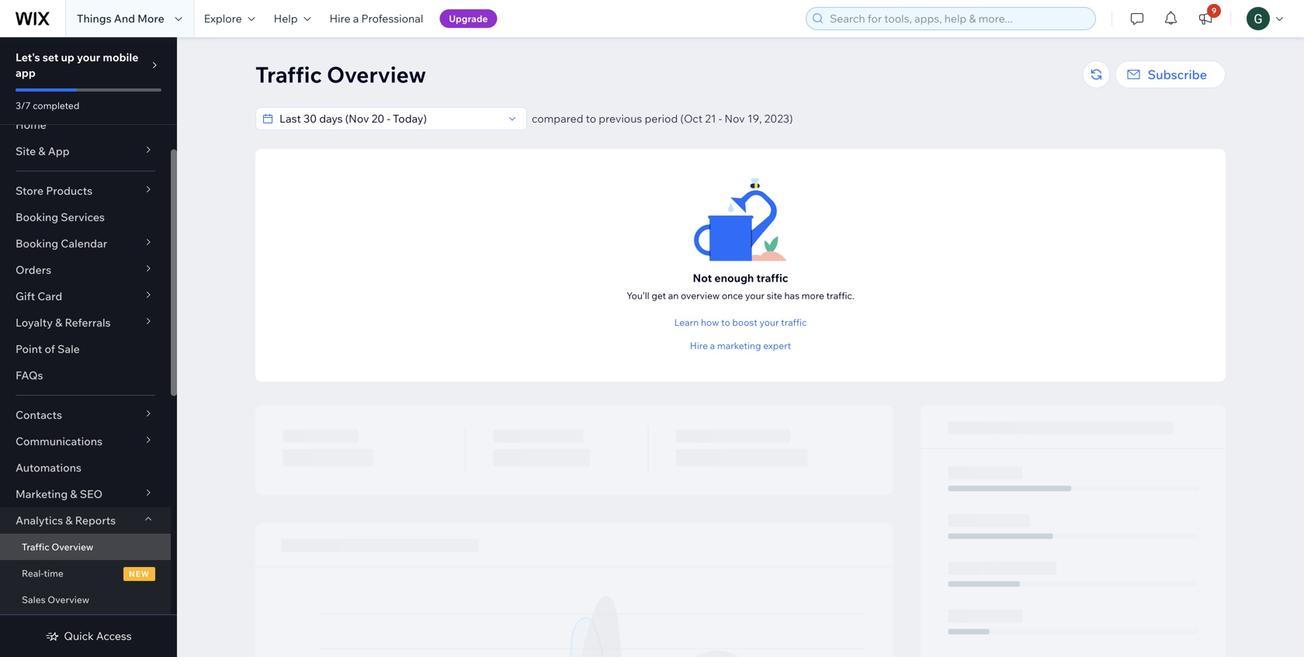 Task type: describe. For each thing, give the bounding box(es) containing it.
nov
[[725, 112, 745, 125]]

let's set up your mobile app
[[16, 50, 139, 80]]

site & app button
[[0, 138, 171, 165]]

boost
[[733, 317, 758, 328]]

booking calendar button
[[0, 231, 171, 257]]

hire a professional
[[330, 12, 423, 25]]

you'll
[[627, 290, 650, 302]]

overview
[[681, 290, 720, 302]]

compared to previous period (oct 21 - nov 19, 2023)
[[532, 112, 793, 125]]

marketing
[[16, 488, 68, 501]]

calendar
[[61, 237, 107, 250]]

sales
[[22, 594, 46, 606]]

booking services
[[16, 210, 105, 224]]

and
[[114, 12, 135, 25]]

contacts button
[[0, 402, 171, 429]]

your inside not enough traffic you'll get an overview once your site has more traffic.
[[745, 290, 765, 302]]

learn how to boost your traffic
[[674, 317, 807, 328]]

2 vertical spatial your
[[760, 317, 779, 328]]

card
[[38, 290, 62, 303]]

store
[[16, 184, 44, 198]]

analytics & reports
[[16, 514, 116, 528]]

subscribe
[[1148, 67, 1207, 82]]

real-
[[22, 568, 44, 580]]

& for loyalty
[[55, 316, 62, 330]]

booking services link
[[0, 204, 171, 231]]

loyalty & referrals
[[16, 316, 111, 330]]

marketing
[[717, 340, 761, 352]]

3/7 completed
[[16, 100, 79, 111]]

overview for "traffic overview" link
[[52, 542, 93, 553]]

gift card button
[[0, 283, 171, 310]]

traffic inside "traffic overview" link
[[22, 542, 49, 553]]

how
[[701, 317, 719, 328]]

professional
[[361, 12, 423, 25]]

more
[[138, 12, 164, 25]]

sales overview
[[22, 594, 89, 606]]

point of sale link
[[0, 336, 171, 363]]

1 horizontal spatial to
[[721, 317, 730, 328]]

once
[[722, 290, 743, 302]]

9
[[1212, 6, 1217, 16]]

automations
[[16, 461, 81, 475]]

real-time
[[22, 568, 64, 580]]

Search for tools, apps, help & more... field
[[825, 8, 1091, 30]]

loyalty & referrals button
[[0, 310, 171, 336]]

overview for sales overview link
[[48, 594, 89, 606]]

previous
[[599, 112, 642, 125]]

marketing & seo button
[[0, 481, 171, 508]]

quick access button
[[45, 630, 132, 644]]

contacts
[[16, 408, 62, 422]]

booking calendar
[[16, 237, 107, 250]]

of
[[45, 342, 55, 356]]

0 vertical spatial traffic
[[255, 61, 322, 88]]

referrals
[[65, 316, 111, 330]]

home link
[[0, 112, 171, 138]]

2023)
[[765, 112, 793, 125]]

orders button
[[0, 257, 171, 283]]

hire a marketing expert link
[[690, 339, 791, 353]]

expert
[[763, 340, 791, 352]]

subscribe button
[[1115, 61, 1226, 89]]

services
[[61, 210, 105, 224]]

completed
[[33, 100, 79, 111]]

0 vertical spatial traffic overview
[[255, 61, 426, 88]]

quick
[[64, 630, 94, 643]]

21
[[705, 112, 716, 125]]

site & app
[[16, 144, 70, 158]]

point of sale
[[16, 342, 80, 356]]

sale
[[57, 342, 80, 356]]

booking for booking services
[[16, 210, 58, 224]]

compared
[[532, 112, 584, 125]]



Task type: locate. For each thing, give the bounding box(es) containing it.
up
[[61, 50, 74, 64]]

not
[[693, 271, 712, 285]]

overview down hire a professional link on the top of the page
[[327, 61, 426, 88]]

hire a marketing expert
[[690, 340, 791, 352]]

new
[[129, 569, 150, 579]]

things
[[77, 12, 112, 25]]

0 vertical spatial traffic
[[757, 271, 789, 285]]

0 horizontal spatial traffic overview
[[22, 542, 93, 553]]

None field
[[275, 108, 503, 130]]

communications
[[16, 435, 103, 448]]

hire a professional link
[[320, 0, 433, 37]]

more
[[802, 290, 825, 302]]

1 vertical spatial hire
[[690, 340, 708, 352]]

mobile
[[103, 50, 139, 64]]

sidebar element
[[0, 37, 177, 658]]

& inside popup button
[[55, 316, 62, 330]]

1 vertical spatial traffic
[[781, 317, 807, 328]]

traffic overview up time
[[22, 542, 93, 553]]

let's
[[16, 50, 40, 64]]

reports
[[75, 514, 116, 528]]

overview inside "traffic overview" link
[[52, 542, 93, 553]]

your left site in the right of the page
[[745, 290, 765, 302]]

& left "reports"
[[65, 514, 73, 528]]

& for site
[[38, 144, 46, 158]]

1 vertical spatial traffic overview
[[22, 542, 93, 553]]

sales overview link
[[0, 587, 171, 613]]

0 vertical spatial booking
[[16, 210, 58, 224]]

site
[[16, 144, 36, 158]]

access
[[96, 630, 132, 643]]

period
[[645, 112, 678, 125]]

traffic
[[757, 271, 789, 285], [781, 317, 807, 328]]

0 horizontal spatial traffic
[[22, 542, 49, 553]]

1 vertical spatial to
[[721, 317, 730, 328]]

loyalty
[[16, 316, 53, 330]]

overview down time
[[48, 594, 89, 606]]

1 horizontal spatial traffic
[[255, 61, 322, 88]]

& left 'seo'
[[70, 488, 77, 501]]

& for marketing
[[70, 488, 77, 501]]

traffic up real-
[[22, 542, 49, 553]]

0 vertical spatial overview
[[327, 61, 426, 88]]

automations link
[[0, 455, 171, 481]]

not enough traffic you'll get an overview once your site has more traffic.
[[627, 271, 855, 302]]

communications button
[[0, 429, 171, 455]]

traffic up site in the right of the page
[[757, 271, 789, 285]]

traffic down help button
[[255, 61, 322, 88]]

to
[[586, 112, 596, 125], [721, 317, 730, 328]]

things and more
[[77, 12, 164, 25]]

a
[[353, 12, 359, 25], [710, 340, 715, 352]]

a for marketing
[[710, 340, 715, 352]]

hire
[[330, 12, 351, 25], [690, 340, 708, 352]]

& inside dropdown button
[[38, 144, 46, 158]]

1 horizontal spatial a
[[710, 340, 715, 352]]

point
[[16, 342, 42, 356]]

booking
[[16, 210, 58, 224], [16, 237, 58, 250]]

(oct
[[681, 112, 703, 125]]

a left the professional at the left top of the page
[[353, 12, 359, 25]]

orders
[[16, 263, 51, 277]]

site
[[767, 290, 783, 302]]

booking inside booking calendar popup button
[[16, 237, 58, 250]]

19,
[[748, 112, 762, 125]]

faqs
[[16, 369, 43, 382]]

booking inside booking services 'link'
[[16, 210, 58, 224]]

traffic.
[[827, 290, 855, 302]]

2 booking from the top
[[16, 237, 58, 250]]

home
[[16, 118, 46, 132]]

traffic inside not enough traffic you'll get an overview once your site has more traffic.
[[757, 271, 789, 285]]

upgrade button
[[440, 9, 497, 28]]

0 horizontal spatial a
[[353, 12, 359, 25]]

to right how at the right top of page
[[721, 317, 730, 328]]

3/7
[[16, 100, 31, 111]]

enough
[[715, 271, 754, 285]]

traffic overview down hire a professional link on the top of the page
[[255, 61, 426, 88]]

traffic overview inside sidebar element
[[22, 542, 93, 553]]

traffic overview
[[255, 61, 426, 88], [22, 542, 93, 553]]

0 vertical spatial hire
[[330, 12, 351, 25]]

marketing & seo
[[16, 488, 103, 501]]

&
[[38, 144, 46, 158], [55, 316, 62, 330], [70, 488, 77, 501], [65, 514, 73, 528]]

store products
[[16, 184, 93, 198]]

store products button
[[0, 178, 171, 204]]

page skeleton image
[[255, 405, 1226, 658]]

overview down analytics & reports on the left
[[52, 542, 93, 553]]

a down how at the right top of page
[[710, 340, 715, 352]]

gift
[[16, 290, 35, 303]]

analytics
[[16, 514, 63, 528]]

quick access
[[64, 630, 132, 643]]

a for professional
[[353, 12, 359, 25]]

2 vertical spatial overview
[[48, 594, 89, 606]]

set
[[42, 50, 59, 64]]

upgrade
[[449, 13, 488, 24]]

learn
[[674, 317, 699, 328]]

booking down 'store'
[[16, 210, 58, 224]]

hire down how at the right top of page
[[690, 340, 708, 352]]

& right "site"
[[38, 144, 46, 158]]

overview inside sales overview link
[[48, 594, 89, 606]]

hire for hire a marketing expert
[[690, 340, 708, 352]]

your right up
[[77, 50, 100, 64]]

& for analytics
[[65, 514, 73, 528]]

seo
[[80, 488, 103, 501]]

9 button
[[1189, 0, 1223, 37]]

0 vertical spatial a
[[353, 12, 359, 25]]

1 vertical spatial traffic
[[22, 542, 49, 553]]

1 vertical spatial a
[[710, 340, 715, 352]]

your inside the let's set up your mobile app
[[77, 50, 100, 64]]

your
[[77, 50, 100, 64], [745, 290, 765, 302], [760, 317, 779, 328]]

app
[[48, 144, 70, 158]]

help
[[274, 12, 298, 25]]

booking for booking calendar
[[16, 237, 58, 250]]

get
[[652, 290, 666, 302]]

traffic down "has" at the right top of the page
[[781, 317, 807, 328]]

your right boost
[[760, 317, 779, 328]]

1 horizontal spatial hire
[[690, 340, 708, 352]]

1 horizontal spatial traffic overview
[[255, 61, 426, 88]]

an
[[668, 290, 679, 302]]

0 horizontal spatial hire
[[330, 12, 351, 25]]

0 vertical spatial to
[[586, 112, 596, 125]]

hire right help button
[[330, 12, 351, 25]]

1 vertical spatial booking
[[16, 237, 58, 250]]

faqs link
[[0, 363, 171, 389]]

0 vertical spatial your
[[77, 50, 100, 64]]

to left previous
[[586, 112, 596, 125]]

1 vertical spatial overview
[[52, 542, 93, 553]]

help button
[[265, 0, 320, 37]]

traffic
[[255, 61, 322, 88], [22, 542, 49, 553]]

hire for hire a professional
[[330, 12, 351, 25]]

gift card
[[16, 290, 62, 303]]

app
[[16, 66, 36, 80]]

products
[[46, 184, 93, 198]]

booking up orders on the left of page
[[16, 237, 58, 250]]

traffic overview link
[[0, 534, 171, 561]]

1 vertical spatial your
[[745, 290, 765, 302]]

-
[[719, 112, 722, 125]]

time
[[44, 568, 64, 580]]

0 horizontal spatial to
[[586, 112, 596, 125]]

analytics & reports button
[[0, 508, 171, 534]]

learn how to boost your traffic link
[[674, 316, 807, 330]]

1 booking from the top
[[16, 210, 58, 224]]

overview
[[327, 61, 426, 88], [52, 542, 93, 553], [48, 594, 89, 606]]

explore
[[204, 12, 242, 25]]

& right loyalty
[[55, 316, 62, 330]]



Task type: vqa. For each thing, say whether or not it's contained in the screenshot.
once
yes



